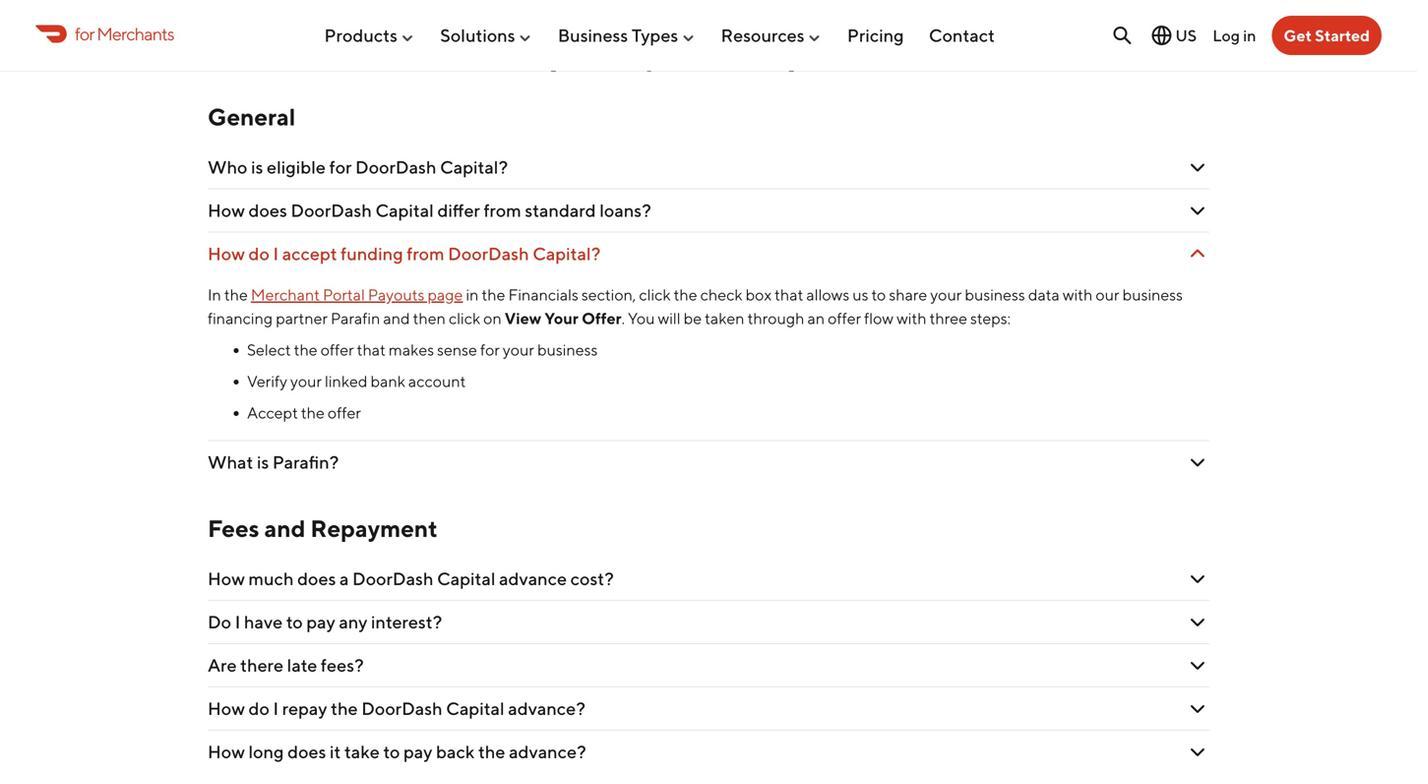 Task type: vqa. For each thing, say whether or not it's contained in the screenshot.
Accept the offer's "offer"
yes



Task type: describe. For each thing, give the bounding box(es) containing it.
fees
[[208, 515, 260, 543]]

get
[[1284, 26, 1313, 45]]

doordash up how does doordash capital differ from standard loans?
[[355, 157, 437, 178]]

0 vertical spatial does
[[249, 200, 287, 221]]

do for accept
[[249, 243, 270, 264]]

doordash up how long does it take to pay back the advance?
[[362, 699, 443, 720]]

1 vertical spatial advance?
[[509, 742, 586, 763]]

steps:
[[971, 309, 1011, 328]]

get started button
[[1273, 16, 1382, 55]]

will
[[658, 309, 681, 328]]

a
[[340, 569, 349, 590]]

pricing
[[848, 25, 904, 46]]

1 vertical spatial and
[[264, 515, 306, 543]]

section,
[[582, 286, 636, 304]]

late
[[287, 655, 317, 677]]

2 horizontal spatial business
[[1123, 286, 1184, 304]]

how long does it take to pay back the advance?
[[208, 742, 586, 763]]

0 vertical spatial capital
[[376, 200, 434, 221]]

globe line image
[[1150, 24, 1174, 47]]

chevron down image for capital
[[1186, 698, 1210, 721]]

the right 'accept'
[[301, 404, 325, 422]]

who
[[208, 157, 248, 178]]

accept the offer
[[247, 404, 361, 422]]

account
[[409, 372, 466, 391]]

what
[[208, 452, 253, 473]]

how do i accept funding from doordash capital?
[[208, 243, 601, 264]]

how for how does doordash capital differ from standard loans?
[[208, 200, 245, 221]]

standard
[[525, 200, 596, 221]]

2 chevron down image from the top
[[1186, 242, 1210, 266]]

is for parafin?
[[257, 452, 269, 473]]

financials
[[509, 286, 579, 304]]

1 vertical spatial capital?
[[533, 243, 601, 264]]

started
[[1316, 26, 1371, 45]]

our
[[1096, 286, 1120, 304]]

long
[[249, 742, 284, 763]]

doordash up accept
[[291, 200, 372, 221]]

sense
[[437, 341, 477, 359]]

business
[[558, 25, 628, 46]]

1 horizontal spatial to
[[383, 742, 400, 763]]

offer for accept the offer
[[328, 404, 361, 422]]

1 vertical spatial pay
[[404, 742, 433, 763]]

portal
[[323, 286, 365, 304]]

is for eligible
[[251, 157, 263, 178]]

flow
[[865, 309, 894, 328]]

contact link
[[929, 17, 995, 54]]

solutions link
[[440, 17, 533, 54]]

fees and repayment
[[208, 515, 438, 543]]

questions
[[775, 30, 936, 72]]

are
[[208, 655, 237, 677]]

your inside in the financials section, click the check box that allows us to share your business data with our business financing partner parafin and then click on
[[931, 286, 962, 304]]

the right repay
[[331, 699, 358, 720]]

page
[[428, 286, 463, 304]]

how for how long does it take to pay back the advance?
[[208, 742, 245, 763]]

to inside in the financials section, click the check box that allows us to share your business data with our business financing partner parafin and then click on
[[872, 286, 886, 304]]

business types
[[558, 25, 679, 46]]

the up 'be'
[[674, 286, 698, 304]]

2 vertical spatial capital
[[446, 699, 505, 720]]

view your offer . you will be taken through an offer flow with three steps:
[[505, 309, 1011, 328]]

chevron down image for pay
[[1186, 741, 1210, 765]]

payouts
[[368, 286, 425, 304]]

then
[[413, 309, 446, 328]]

your
[[545, 309, 579, 328]]

three
[[930, 309, 968, 328]]

on
[[484, 309, 502, 328]]

1 vertical spatial i
[[235, 612, 241, 633]]

for inside for merchants link
[[75, 23, 94, 44]]

verify your linked bank account
[[247, 372, 466, 391]]

0 vertical spatial capital?
[[440, 157, 508, 178]]

in
[[208, 286, 221, 304]]

merchant portal payouts page link
[[251, 286, 463, 304]]

in the financials section, click the check box that allows us to share your business data with our business financing partner parafin and then click on
[[208, 286, 1184, 328]]

eligible
[[267, 157, 326, 178]]

for merchants link
[[35, 20, 174, 47]]

1 horizontal spatial your
[[503, 341, 535, 359]]

share
[[889, 286, 928, 304]]

linked
[[325, 372, 368, 391]]

resources
[[721, 25, 805, 46]]

the right back
[[478, 742, 506, 763]]

chevron down image for general
[[1186, 156, 1210, 179]]

solutions
[[440, 25, 515, 46]]

are there late fees?
[[208, 655, 368, 677]]

4 chevron down image from the top
[[1186, 654, 1210, 678]]

offer
[[582, 309, 622, 328]]

log in link
[[1213, 26, 1257, 45]]

the down partner
[[294, 341, 318, 359]]

in the merchant portal payouts page
[[208, 286, 463, 304]]

.
[[622, 309, 625, 328]]

get started
[[1284, 26, 1371, 45]]

chevron down image for interest?
[[1186, 611, 1210, 635]]

offer for select the offer that makes sense for your business
[[321, 341, 354, 359]]

from for differ
[[484, 200, 522, 221]]

0 vertical spatial in
[[1244, 26, 1257, 45]]

parafin?
[[273, 452, 339, 473]]

resources link
[[721, 17, 823, 54]]

repayment
[[311, 515, 438, 543]]

any
[[339, 612, 368, 633]]

an
[[808, 309, 825, 328]]



Task type: locate. For each thing, give the bounding box(es) containing it.
view
[[505, 309, 542, 328]]

chevron down image
[[1186, 156, 1210, 179], [1186, 242, 1210, 266], [1186, 568, 1210, 591]]

0 horizontal spatial pay
[[307, 612, 336, 633]]

frequently
[[481, 30, 664, 72]]

how for how do i accept funding from doordash capital?
[[208, 243, 245, 264]]

capital? down standard
[[533, 243, 601, 264]]

2 vertical spatial i
[[273, 699, 279, 720]]

offer right an
[[828, 309, 862, 328]]

2 how from the top
[[208, 243, 245, 264]]

0 horizontal spatial in
[[466, 286, 479, 304]]

1 vertical spatial capital
[[437, 569, 496, 590]]

merchants
[[97, 23, 174, 44]]

5 how from the top
[[208, 742, 245, 763]]

to right us
[[872, 286, 886, 304]]

with inside in the financials section, click the check box that allows us to share your business data with our business financing partner parafin and then click on
[[1063, 286, 1093, 304]]

parafin
[[331, 309, 380, 328]]

1 vertical spatial for
[[329, 157, 352, 178]]

is right who at the left top of page
[[251, 157, 263, 178]]

and inside in the financials section, click the check box that allows us to share your business data with our business financing partner parafin and then click on
[[383, 309, 410, 328]]

in right log
[[1244, 26, 1257, 45]]

funding
[[341, 243, 403, 264]]

log
[[1213, 26, 1241, 45]]

how down who at the left top of page
[[208, 200, 245, 221]]

how for how do i repay the doordash capital advance?
[[208, 699, 245, 720]]

much
[[249, 569, 294, 590]]

with left our
[[1063, 286, 1093, 304]]

0 horizontal spatial for
[[75, 23, 94, 44]]

0 horizontal spatial that
[[357, 341, 386, 359]]

how
[[208, 200, 245, 221], [208, 243, 245, 264], [208, 569, 245, 590], [208, 699, 245, 720], [208, 742, 245, 763]]

0 vertical spatial offer
[[828, 309, 862, 328]]

bank
[[371, 372, 406, 391]]

do
[[249, 243, 270, 264], [249, 699, 270, 720]]

how up do
[[208, 569, 245, 590]]

is
[[251, 157, 263, 178], [257, 452, 269, 473]]

1 horizontal spatial pay
[[404, 742, 433, 763]]

in inside in the financials section, click the check box that allows us to share your business data with our business financing partner parafin and then click on
[[466, 286, 479, 304]]

advance
[[499, 569, 567, 590]]

i
[[273, 243, 279, 264], [235, 612, 241, 633], [273, 699, 279, 720]]

2 do from the top
[[249, 699, 270, 720]]

capital up back
[[446, 699, 505, 720]]

1 vertical spatial is
[[257, 452, 269, 473]]

pay
[[307, 612, 336, 633], [404, 742, 433, 763]]

1 vertical spatial chevron down image
[[1186, 242, 1210, 266]]

0 horizontal spatial and
[[264, 515, 306, 543]]

capital? up the differ
[[440, 157, 508, 178]]

contact
[[929, 25, 995, 46]]

business right our
[[1123, 286, 1184, 304]]

accept
[[247, 404, 298, 422]]

cost?
[[571, 569, 614, 590]]

differ
[[438, 200, 480, 221]]

0 vertical spatial click
[[639, 286, 671, 304]]

loans?
[[600, 200, 652, 221]]

do i have to pay any interest?
[[208, 612, 442, 633]]

0 horizontal spatial capital?
[[440, 157, 508, 178]]

types
[[632, 25, 679, 46]]

0 horizontal spatial click
[[449, 309, 481, 328]]

0 vertical spatial for
[[75, 23, 94, 44]]

doordash
[[355, 157, 437, 178], [291, 200, 372, 221], [448, 243, 529, 264], [353, 569, 434, 590], [362, 699, 443, 720]]

capital up how do i accept funding from doordash capital?
[[376, 200, 434, 221]]

1 vertical spatial does
[[297, 569, 336, 590]]

0 vertical spatial pay
[[307, 612, 336, 633]]

2 horizontal spatial for
[[480, 341, 500, 359]]

how for how much does a doordash capital advance cost?
[[208, 569, 245, 590]]

doordash up interest?
[[353, 569, 434, 590]]

1 horizontal spatial from
[[484, 200, 522, 221]]

does for much
[[297, 569, 336, 590]]

does down eligible in the left of the page
[[249, 200, 287, 221]]

frequently asked questions
[[481, 30, 936, 72]]

business up steps:
[[965, 286, 1026, 304]]

3 chevron down image from the top
[[1186, 611, 1210, 635]]

how does doordash capital differ from standard loans?
[[208, 200, 652, 221]]

box
[[746, 286, 772, 304]]

0 vertical spatial that
[[775, 286, 804, 304]]

2 vertical spatial your
[[290, 372, 322, 391]]

your up the three
[[931, 286, 962, 304]]

merchant
[[251, 286, 320, 304]]

1 vertical spatial in
[[466, 286, 479, 304]]

do
[[208, 612, 232, 633]]

in right page at left top
[[466, 286, 479, 304]]

us
[[853, 286, 869, 304]]

your down view
[[503, 341, 535, 359]]

products
[[324, 25, 398, 46]]

0 horizontal spatial with
[[897, 309, 927, 328]]

select the offer that makes sense for your business
[[247, 341, 598, 359]]

through
[[748, 309, 805, 328]]

1 chevron down image from the top
[[1186, 156, 1210, 179]]

1 vertical spatial click
[[449, 309, 481, 328]]

there
[[240, 655, 284, 677]]

1 horizontal spatial business
[[965, 286, 1026, 304]]

click left the on
[[449, 309, 481, 328]]

does left a
[[297, 569, 336, 590]]

chevron down image for standard
[[1186, 199, 1210, 223]]

4 how from the top
[[208, 699, 245, 720]]

0 vertical spatial from
[[484, 200, 522, 221]]

for left merchants
[[75, 23, 94, 44]]

3 chevron down image from the top
[[1186, 568, 1210, 591]]

us
[[1176, 26, 1197, 45]]

0 vertical spatial i
[[273, 243, 279, 264]]

1 vertical spatial to
[[286, 612, 303, 633]]

0 vertical spatial with
[[1063, 286, 1093, 304]]

how do i repay the doordash capital advance?
[[208, 699, 586, 720]]

do for repay
[[249, 699, 270, 720]]

0 horizontal spatial your
[[290, 372, 322, 391]]

capital?
[[440, 157, 508, 178], [533, 243, 601, 264]]

and
[[383, 309, 410, 328], [264, 515, 306, 543]]

1 vertical spatial from
[[407, 243, 445, 264]]

2 vertical spatial for
[[480, 341, 500, 359]]

repay
[[282, 699, 327, 720]]

2 vertical spatial offer
[[328, 404, 361, 422]]

1 horizontal spatial and
[[383, 309, 410, 328]]

business types link
[[558, 17, 696, 54]]

from for funding
[[407, 243, 445, 264]]

take
[[345, 742, 380, 763]]

that up through
[[775, 286, 804, 304]]

pay left back
[[404, 742, 433, 763]]

i for accept
[[273, 243, 279, 264]]

i for repay
[[273, 699, 279, 720]]

interest?
[[371, 612, 442, 633]]

check
[[701, 286, 743, 304]]

business
[[965, 286, 1026, 304], [1123, 286, 1184, 304], [538, 341, 598, 359]]

click up you
[[639, 286, 671, 304]]

1 horizontal spatial click
[[639, 286, 671, 304]]

does for long
[[288, 742, 326, 763]]

i left repay
[[273, 699, 279, 720]]

is right what
[[257, 452, 269, 473]]

doordash down the differ
[[448, 243, 529, 264]]

how down are
[[208, 699, 245, 720]]

1 do from the top
[[249, 243, 270, 264]]

3 how from the top
[[208, 569, 245, 590]]

advance?
[[508, 699, 586, 720], [509, 742, 586, 763]]

do up merchant
[[249, 243, 270, 264]]

1 vertical spatial that
[[357, 341, 386, 359]]

does left it
[[288, 742, 326, 763]]

1 horizontal spatial with
[[1063, 286, 1093, 304]]

your
[[931, 286, 962, 304], [503, 341, 535, 359], [290, 372, 322, 391]]

that
[[775, 286, 804, 304], [357, 341, 386, 359]]

makes
[[389, 341, 434, 359]]

0 vertical spatial to
[[872, 286, 886, 304]]

1 chevron down image from the top
[[1186, 199, 1210, 223]]

partner
[[276, 309, 328, 328]]

1 horizontal spatial for
[[329, 157, 352, 178]]

5 chevron down image from the top
[[1186, 698, 1210, 721]]

0 horizontal spatial business
[[538, 341, 598, 359]]

allows
[[807, 286, 850, 304]]

0 vertical spatial advance?
[[508, 699, 586, 720]]

1 vertical spatial do
[[249, 699, 270, 720]]

data
[[1029, 286, 1060, 304]]

2 vertical spatial to
[[383, 742, 400, 763]]

i left accept
[[273, 243, 279, 264]]

1 vertical spatial offer
[[321, 341, 354, 359]]

2 vertical spatial chevron down image
[[1186, 568, 1210, 591]]

for merchants
[[75, 23, 174, 44]]

0 vertical spatial do
[[249, 243, 270, 264]]

how left long
[[208, 742, 245, 763]]

to right have
[[286, 612, 303, 633]]

0 vertical spatial and
[[383, 309, 410, 328]]

and down payouts
[[383, 309, 410, 328]]

general
[[208, 103, 296, 131]]

0 vertical spatial is
[[251, 157, 263, 178]]

from right the differ
[[484, 200, 522, 221]]

offer
[[828, 309, 862, 328], [321, 341, 354, 359], [328, 404, 361, 422]]

for right eligible in the left of the page
[[329, 157, 352, 178]]

back
[[436, 742, 475, 763]]

accept
[[282, 243, 337, 264]]

do down there
[[249, 699, 270, 720]]

i right do
[[235, 612, 241, 633]]

verify
[[247, 372, 287, 391]]

2 horizontal spatial your
[[931, 286, 962, 304]]

business down your at the left
[[538, 341, 598, 359]]

pricing link
[[848, 17, 904, 54]]

financing
[[208, 309, 273, 328]]

0 horizontal spatial from
[[407, 243, 445, 264]]

0 vertical spatial chevron down image
[[1186, 156, 1210, 179]]

fees?
[[321, 655, 364, 677]]

2 horizontal spatial to
[[872, 286, 886, 304]]

for down the on
[[480, 341, 500, 359]]

6 chevron down image from the top
[[1186, 741, 1210, 765]]

in
[[1244, 26, 1257, 45], [466, 286, 479, 304]]

it
[[330, 742, 341, 763]]

to
[[872, 286, 886, 304], [286, 612, 303, 633], [383, 742, 400, 763]]

products link
[[324, 17, 415, 54]]

select
[[247, 341, 291, 359]]

from
[[484, 200, 522, 221], [407, 243, 445, 264]]

the up the on
[[482, 286, 506, 304]]

chevron down image for fees and repayment
[[1186, 568, 1210, 591]]

capital left advance
[[437, 569, 496, 590]]

1 horizontal spatial in
[[1244, 26, 1257, 45]]

and right fees
[[264, 515, 306, 543]]

to right take
[[383, 742, 400, 763]]

2 vertical spatial does
[[288, 742, 326, 763]]

1 how from the top
[[208, 200, 245, 221]]

how much does a doordash capital advance cost?
[[208, 569, 614, 590]]

have
[[244, 612, 283, 633]]

with down share
[[897, 309, 927, 328]]

your up accept the offer
[[290, 372, 322, 391]]

that up verify your linked bank account
[[357, 341, 386, 359]]

2 chevron down image from the top
[[1186, 451, 1210, 475]]

that inside in the financials section, click the check box that allows us to share your business data with our business financing partner parafin and then click on
[[775, 286, 804, 304]]

what is parafin?
[[208, 452, 339, 473]]

the right the 'in'
[[224, 286, 248, 304]]

how up the 'in'
[[208, 243, 245, 264]]

1 vertical spatial with
[[897, 309, 927, 328]]

0 horizontal spatial to
[[286, 612, 303, 633]]

1 vertical spatial your
[[503, 341, 535, 359]]

be
[[684, 309, 702, 328]]

the
[[224, 286, 248, 304], [482, 286, 506, 304], [674, 286, 698, 304], [294, 341, 318, 359], [301, 404, 325, 422], [331, 699, 358, 720], [478, 742, 506, 763]]

asked
[[671, 30, 768, 72]]

offer up linked
[[321, 341, 354, 359]]

1 horizontal spatial capital?
[[533, 243, 601, 264]]

click
[[639, 286, 671, 304], [449, 309, 481, 328]]

1 horizontal spatial that
[[775, 286, 804, 304]]

pay left any
[[307, 612, 336, 633]]

offer down linked
[[328, 404, 361, 422]]

0 vertical spatial your
[[931, 286, 962, 304]]

from down how does doordash capital differ from standard loans?
[[407, 243, 445, 264]]

chevron down image
[[1186, 199, 1210, 223], [1186, 451, 1210, 475], [1186, 611, 1210, 635], [1186, 654, 1210, 678], [1186, 698, 1210, 721], [1186, 741, 1210, 765]]



